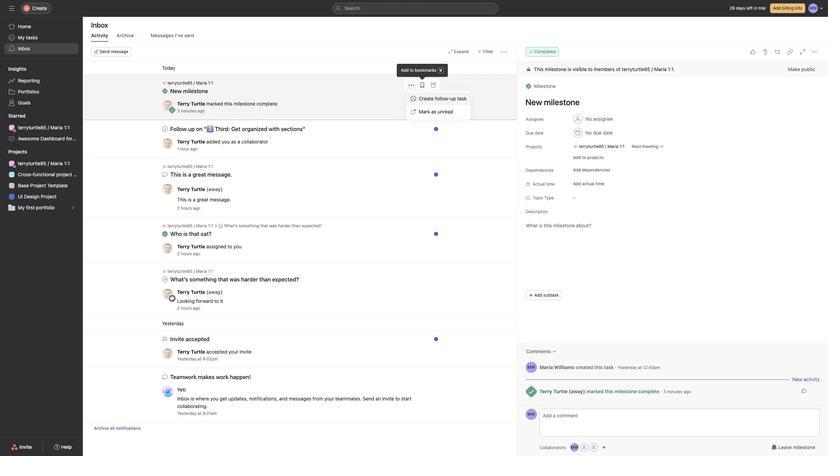 Task type: locate. For each thing, give the bounding box(es) containing it.
filter
[[484, 49, 494, 54]]

archive notification image for assigned to you
[[431, 226, 436, 231]]

milestone
[[545, 66, 567, 72], [234, 101, 256, 107], [615, 389, 637, 395], [794, 445, 816, 451]]

3 inside terry turtle (away) marked this milestone complete · 3 minutes ago
[[664, 389, 667, 395]]

turtle for terry turtle assigned to you 2 hours ago
[[191, 244, 205, 250]]

maria left "1:1."
[[655, 66, 667, 72]]

terryturtle85 up cross- at the left of the page
[[18, 161, 46, 166]]

archive notification image
[[431, 83, 436, 88], [431, 226, 436, 231], [431, 338, 436, 344]]

task right created
[[605, 365, 614, 370]]

make public button
[[784, 63, 821, 76]]

notifications,
[[249, 396, 278, 402]]

3 archive notification image from the top
[[431, 338, 436, 344]]

terryturtle85 / maria 1:1 link inside projects element
[[4, 158, 79, 169]]

/ up cross-functional project plan at the top left of page
[[48, 161, 49, 166]]

create follow-up task menu item
[[407, 92, 471, 105]]

starred
[[8, 113, 25, 119]]

no for no assignee
[[586, 116, 592, 122]]

0 vertical spatial up
[[451, 96, 456, 102]]

a
[[238, 139, 240, 145], [188, 172, 191, 178], [193, 197, 196, 203]]

main content containing this milestone is visible to members of terryturtle85 / maria 1:1.
[[518, 62, 829, 406]]

0 vertical spatial terryturtle85 / maria 1:1 link
[[4, 122, 79, 133]]

invite right an
[[383, 396, 395, 402]]

1 vertical spatial new
[[793, 377, 803, 383]]

terry inside terry turtle accepted your invite yesterday at 4:02pm
[[177, 349, 190, 355]]

global element
[[0, 17, 83, 58]]

1 horizontal spatial as
[[432, 109, 437, 115]]

1 horizontal spatial your
[[325, 396, 334, 402]]

1:1
[[208, 80, 213, 86], [64, 125, 70, 131], [620, 144, 625, 149], [64, 161, 70, 166], [208, 164, 213, 169], [208, 223, 213, 229], [208, 269, 213, 274]]

full screen image
[[801, 49, 806, 55]]

ago inside terry turtle (away) looking forward to it 2 hours ago
[[193, 306, 200, 311]]

maria inside projects element
[[50, 161, 63, 166]]

a down follow up on "3️⃣ third: get organized with sections"
[[238, 139, 240, 145]]

1 vertical spatial that
[[218, 277, 228, 283]]

0 horizontal spatial that
[[218, 277, 228, 283]]

terry for terry turtle added you as a collaborator 1 hour ago
[[177, 139, 190, 145]]

this inside terry turtle marked this milestone complete 3 minutes ago
[[225, 101, 233, 107]]

turtle inside terry turtle assigned to you 2 hours ago
[[191, 244, 205, 250]]

terry inside terry turtle assigned to you 2 hours ago
[[177, 244, 190, 250]]

terry turtle link up "looking"
[[177, 289, 205, 295]]

1 vertical spatial no
[[586, 130, 592, 136]]

0 vertical spatial 2
[[177, 206, 180, 211]]

tt for terry turtle accepted your invite yesterday at 4:02pm
[[165, 351, 170, 356]]

terry turtle link for looking forward to it
[[177, 289, 205, 295]]

base project template
[[18, 183, 68, 189]]

0 vertical spatial send
[[100, 49, 110, 54]]

is left visible
[[568, 66, 572, 72]]

archive notification image for accepted your invite
[[431, 338, 436, 344]]

tt for terry turtle assigned to you 2 hours ago
[[165, 246, 170, 251]]

6 tt from the top
[[165, 351, 170, 356]]

add left projects
[[574, 155, 582, 160]]

from
[[313, 396, 323, 402]]

1 horizontal spatial archive
[[117, 32, 134, 38]]

turtle down maria williams link
[[554, 389, 568, 395]]

1 vertical spatial my
[[18, 205, 25, 211]]

add for add subtask
[[535, 293, 543, 298]]

·
[[616, 365, 617, 370], [661, 389, 663, 395]]

add inside add dependencies button
[[574, 168, 582, 173]]

ago inside this is a great message. 2 hours ago
[[193, 206, 200, 211]]

2 up who
[[177, 206, 180, 211]]

terry turtle link
[[177, 101, 205, 107], [177, 139, 205, 145], [177, 186, 205, 192], [177, 244, 205, 250], [177, 289, 205, 295], [177, 349, 205, 355], [540, 389, 568, 395]]

create inside menu item
[[419, 96, 434, 102]]

marked inside terry turtle marked this milestone complete 3 minutes ago
[[207, 101, 223, 107]]

this down 1
[[170, 172, 181, 178]]

2 vertical spatial mw
[[571, 445, 579, 450]]

archive up message
[[117, 32, 134, 38]]

29
[[731, 6, 736, 11]]

/
[[652, 66, 654, 72], [194, 80, 195, 86], [48, 125, 49, 131], [606, 144, 607, 149], [48, 161, 49, 166], [194, 164, 195, 169], [194, 223, 195, 229], [194, 269, 195, 274]]

this down the completed button
[[535, 66, 544, 72]]

2 for who
[[177, 251, 180, 257]]

insights button
[[0, 66, 26, 73]]

2 vertical spatial at
[[198, 411, 202, 417]]

as
[[432, 109, 437, 115], [231, 139, 236, 145]]

1 vertical spatial complete
[[639, 389, 660, 395]]

is for this is a great message.
[[183, 172, 187, 178]]

1 horizontal spatial complete
[[639, 389, 660, 395]]

a up terry turtle (away) on the left
[[188, 172, 191, 178]]

/ up dashboard
[[48, 125, 49, 131]]

ago
[[198, 108, 205, 114], [190, 146, 198, 152], [193, 206, 200, 211], [193, 251, 200, 257], [193, 306, 200, 311], [684, 389, 692, 395]]

see details, my first portfolio image
[[71, 206, 75, 210]]

0 vertical spatial a
[[238, 139, 240, 145]]

to inside the yeti inbox is where you get updates, notifications, and messages from your teammates. send an invite to start collaborating. yesterday at 9:01am
[[396, 396, 400, 402]]

1 vertical spatial something
[[190, 277, 217, 283]]

add to bookmarks w
[[401, 68, 442, 73]]

mw for topmost mw button
[[528, 365, 536, 370]]

add subtask
[[535, 293, 559, 298]]

this inside new milestone dialog
[[535, 66, 544, 72]]

awesome
[[18, 136, 39, 142]]

my for my tasks
[[18, 35, 25, 40]]

terry turtle link down the who is that cat?
[[177, 244, 205, 250]]

add down add to projects button
[[574, 168, 582, 173]]

at left the 12:40pm
[[639, 365, 643, 370]]

add for add billing info
[[774, 6, 782, 11]]

1:1 up project
[[64, 161, 70, 166]]

1 horizontal spatial something
[[239, 223, 260, 229]]

hours for a
[[181, 206, 192, 211]]

1 vertical spatial archive notification image
[[431, 226, 436, 231]]

terry inside terry turtle marked this milestone complete 3 minutes ago
[[177, 101, 190, 107]]

1 tt button from the top
[[162, 100, 173, 111]]

1 vertical spatial 2
[[177, 251, 180, 257]]

2 horizontal spatial inbox
[[177, 396, 189, 402]]

0 horizontal spatial as
[[231, 139, 236, 145]]

1 horizontal spatial invite
[[383, 396, 395, 402]]

search list box
[[333, 3, 499, 14]]

copy milestone link image
[[788, 49, 794, 55]]

3 tt button from the top
[[162, 184, 173, 195]]

no assignee button
[[571, 113, 617, 125]]

cross-functional project plan
[[18, 172, 83, 178]]

more actions for this task image
[[813, 49, 819, 55]]

1 horizontal spatial send
[[363, 396, 375, 402]]

3 2 from the top
[[177, 306, 180, 311]]

you inside terry turtle assigned to you 2 hours ago
[[234, 244, 242, 250]]

1 horizontal spatial 3
[[664, 389, 667, 395]]

this for task
[[595, 365, 603, 370]]

0 vertical spatial harder
[[278, 223, 291, 229]]

terry up "looking"
[[177, 289, 190, 295]]

archive inside "button"
[[94, 426, 109, 431]]

1 horizontal spatial marked
[[587, 389, 604, 395]]

maria williams link
[[540, 365, 575, 370]]

activity
[[91, 32, 108, 38]]

tt button down invite accepted
[[162, 349, 173, 360]]

completed button
[[526, 47, 559, 57]]

terry turtle link for 2 hours ago
[[177, 244, 205, 250]]

project inside starred "element"
[[85, 136, 101, 142]]

ago inside terry turtle assigned to you 2 hours ago
[[193, 251, 200, 257]]

1 vertical spatial inbox
[[18, 46, 30, 51]]

terryturtle85 / maria 1:1 link inside starred "element"
[[4, 122, 79, 133]]

turtle down new milestone
[[191, 101, 205, 107]]

0 vertical spatial something
[[239, 223, 260, 229]]

task right follow-
[[458, 96, 467, 102]]

(away) inside terry turtle (away) looking forward to it 2 hours ago
[[207, 289, 223, 295]]

my inside projects element
[[18, 205, 25, 211]]

this inside this is a great message. 2 hours ago
[[177, 197, 187, 203]]

something for what's something that was harder than expected?
[[190, 277, 217, 283]]

0 vertical spatial as
[[432, 109, 437, 115]]

0 vertical spatial marked
[[207, 101, 223, 107]]

projects
[[588, 155, 604, 160]]

0 horizontal spatial invite
[[240, 349, 252, 355]]

this right created
[[595, 365, 603, 370]]

archive for archive all notifications
[[94, 426, 109, 431]]

invite up the work happen!
[[240, 349, 252, 355]]

milestone inside terry turtle marked this milestone complete 3 minutes ago
[[234, 101, 256, 107]]

0 horizontal spatial 3
[[177, 108, 180, 114]]

0 vertical spatial complete
[[257, 101, 278, 107]]

to inside tooltip
[[410, 68, 414, 73]]

turtle inside terry turtle marked this milestone complete 3 minutes ago
[[191, 101, 205, 107]]

minutes inside terry turtle (away) marked this milestone complete · 3 minutes ago
[[668, 389, 683, 395]]

0 horizontal spatial new
[[74, 136, 84, 142]]

send left an
[[363, 396, 375, 402]]

all
[[110, 426, 115, 431]]

subtask
[[544, 293, 559, 298]]

no left the due
[[586, 130, 592, 136]]

organized
[[242, 126, 268, 132]]

1 my from the top
[[18, 35, 25, 40]]

1 vertical spatial what's
[[170, 277, 188, 283]]

tt button left 1
[[162, 138, 173, 149]]

is right who
[[184, 231, 188, 237]]

0 horizontal spatial send
[[100, 49, 110, 54]]

(away) for 2 hours ago
[[207, 289, 223, 295]]

1 vertical spatial you
[[234, 244, 242, 250]]

1 vertical spatial your
[[325, 396, 334, 402]]

1 horizontal spatial inbox
[[91, 21, 108, 29]]

complete up organized
[[257, 101, 278, 107]]

tt button left "looking"
[[162, 289, 173, 300]]

harder for than expected?
[[241, 277, 258, 283]]

4 tt button from the top
[[162, 243, 173, 254]]

tt button for terry turtle assigned to you 2 hours ago
[[162, 243, 173, 254]]

is up "collaborating."
[[191, 396, 194, 402]]

terryturtle85 / maria 1:1 up projects
[[580, 144, 625, 149]]

0 vertical spatial archive notification image
[[431, 128, 436, 134]]

marked down maria williams created this task · yesterday at 12:40pm
[[587, 389, 604, 395]]

2 vertical spatial terryturtle85 / maria 1:1 link
[[4, 158, 79, 169]]

send left message
[[100, 49, 110, 54]]

1 vertical spatial mw
[[528, 412, 536, 417]]

0 vertical spatial 3
[[177, 108, 180, 114]]

1 vertical spatial (away)
[[207, 289, 223, 295]]

1:1 up 'for'
[[64, 125, 70, 131]]

projects
[[526, 144, 542, 150], [8, 149, 27, 155]]

minutes inside terry turtle marked this milestone complete 3 minutes ago
[[181, 108, 197, 114]]

add up more actions icon
[[401, 68, 409, 73]]

is up terry turtle (away) on the left
[[183, 172, 187, 178]]

a inside this is a great message. 2 hours ago
[[193, 197, 196, 203]]

/ left "1:1."
[[652, 66, 654, 72]]

created
[[576, 365, 594, 370]]

add inside add to projects button
[[574, 155, 582, 160]]

add for add actual time
[[574, 181, 582, 187]]

(away) up message.
[[207, 186, 223, 192]]

2 down who
[[177, 251, 180, 257]]

2 tt from the top
[[165, 141, 170, 146]]

terry turtle assigned to you 2 hours ago
[[177, 244, 242, 257]]

1 vertical spatial marked
[[587, 389, 604, 395]]

0 horizontal spatial minutes
[[181, 108, 197, 114]]

terry up the hour
[[177, 139, 190, 145]]

add left billing
[[774, 6, 782, 11]]

tt button down who
[[162, 243, 173, 254]]

add subtask image
[[776, 49, 781, 55]]

my first portfolio
[[18, 205, 55, 211]]

2 no from the top
[[586, 130, 592, 136]]

start
[[402, 396, 412, 402]]

add to projects button
[[571, 153, 607, 163]]

with sections"
[[269, 126, 306, 132]]

time right actual
[[596, 181, 605, 187]]

send
[[100, 49, 110, 54], [363, 396, 375, 402]]

terryturtle85 / maria 1:1 up this is a great message.
[[168, 164, 213, 169]]

add left subtask
[[535, 293, 543, 298]]

yesterday inside terry turtle accepted your invite yesterday at 4:02pm
[[177, 357, 197, 362]]

6 tt button from the top
[[162, 349, 173, 360]]

1 vertical spatial 3
[[664, 389, 667, 395]]

marked inside new milestone dialog
[[587, 389, 604, 395]]

add to bookmarks tooltip
[[397, 64, 448, 79]]

Task Name text field
[[522, 94, 821, 110]]

/ up new milestone
[[194, 80, 195, 86]]

tt button for terry turtle accepted your invite yesterday at 4:02pm
[[162, 349, 173, 360]]

inbox
[[91, 21, 108, 29], [18, 46, 30, 51], [177, 396, 189, 402]]

portfolio
[[36, 205, 55, 211]]

1 horizontal spatial create
[[419, 96, 434, 102]]

my first portfolio link
[[4, 202, 79, 213]]

1 vertical spatial a
[[188, 172, 191, 178]]

at down "collaborating."
[[198, 411, 202, 417]]

0 vertical spatial my
[[18, 35, 25, 40]]

1 vertical spatial at
[[639, 365, 643, 370]]

2
[[177, 206, 180, 211], [177, 251, 180, 257], [177, 306, 180, 311]]

turtle inside terry turtle accepted your invite yesterday at 4:02pm
[[191, 349, 205, 355]]

functional
[[33, 172, 55, 178]]

0 horizontal spatial you
[[211, 396, 219, 402]]

terryturtle85 / maria 1:1 inside starred "element"
[[18, 125, 70, 131]]

invite
[[240, 349, 252, 355], [383, 396, 395, 402]]

terry for terry turtle accepted your invite yesterday at 4:02pm
[[177, 349, 190, 355]]

main content
[[518, 62, 829, 406]]

create up mark
[[419, 96, 434, 102]]

terry turtle link down invite accepted
[[177, 349, 205, 355]]

0 vertical spatial you
[[222, 139, 230, 145]]

projects inside dropdown button
[[8, 149, 27, 155]]

2 vertical spatial 2
[[177, 306, 180, 311]]

/ up the who is that cat?
[[194, 223, 195, 229]]

terry down new milestone
[[177, 101, 190, 107]]

that left than
[[261, 223, 268, 229]]

1 2 from the top
[[177, 206, 180, 211]]

5 tt from the top
[[165, 292, 170, 297]]

0 vertical spatial 0 likes. click to like this task image
[[751, 49, 756, 55]]

0 horizontal spatial inbox
[[18, 46, 30, 51]]

0 likes. click to like this task image
[[802, 388, 808, 394]]

info
[[796, 6, 803, 11]]

projects down awesome
[[8, 149, 27, 155]]

hours inside this is a great message. 2 hours ago
[[181, 206, 192, 211]]

0 vertical spatial create
[[32, 5, 47, 11]]

turtle up forward at the left bottom of the page
[[191, 289, 205, 295]]

0 vertical spatial new
[[74, 136, 84, 142]]

0 horizontal spatial archive
[[94, 426, 109, 431]]

project
[[85, 136, 101, 142], [30, 183, 46, 189], [41, 194, 57, 200]]

12:40pm
[[644, 365, 661, 370]]

2 my from the top
[[18, 205, 25, 211]]

template
[[47, 183, 68, 189]]

to left it at the left bottom
[[215, 298, 219, 304]]

at inside maria williams created this task · yesterday at 12:40pm
[[639, 365, 643, 370]]

0 vertical spatial this
[[225, 101, 233, 107]]

is inside the yeti inbox is where you get updates, notifications, and messages from your teammates. send an invite to start collaborating. yesterday at 9:01am
[[191, 396, 194, 402]]

marked
[[207, 101, 223, 107], [587, 389, 604, 395]]

2 tt button from the top
[[162, 138, 173, 149]]

next meeting button
[[629, 142, 668, 152]]

terry inside new milestone dialog
[[540, 389, 553, 395]]

0 vertical spatial was
[[270, 223, 277, 229]]

0 horizontal spatial was
[[230, 277, 240, 283]]

turtle down on
[[191, 139, 205, 145]]

description
[[526, 209, 549, 214]]

to left bookmarks
[[410, 68, 414, 73]]

this for this is a great message.
[[170, 172, 181, 178]]

as inside terry turtle added you as a collaborator 1 hour ago
[[231, 139, 236, 145]]

more actions image
[[409, 83, 414, 88]]

1 horizontal spatial date
[[603, 130, 613, 136]]

"3️⃣
[[204, 126, 214, 132]]

terry inside terry turtle (away) looking forward to it 2 hours ago
[[177, 289, 190, 295]]

terryturtle85 / maria 1:1 link up functional at the left of the page
[[4, 158, 79, 169]]

you right assigned
[[234, 244, 242, 250]]

add for add dependencies
[[574, 168, 582, 173]]

goals link
[[4, 97, 79, 108]]

0 vertical spatial no
[[586, 116, 592, 122]]

you inside terry turtle added you as a collaborator 1 hour ago
[[222, 139, 230, 145]]

up left on
[[188, 126, 195, 132]]

milestone inside leave milestone button
[[794, 445, 816, 451]]

you inside the yeti inbox is where you get updates, notifications, and messages from your teammates. send an invite to start collaborating. yesterday at 9:01am
[[211, 396, 219, 402]]

was
[[270, 223, 277, 229], [230, 277, 240, 283]]

terryturtle85 / maria 1:1 up functional at the left of the page
[[18, 161, 70, 166]]

meeting
[[643, 144, 659, 149]]

0 vertical spatial at
[[198, 357, 202, 362]]

1 tt from the top
[[165, 103, 170, 108]]

terry down maria williams link
[[540, 389, 553, 395]]

days
[[737, 6, 746, 11]]

1:1 inside starred "element"
[[64, 125, 70, 131]]

29 days left in trial
[[731, 6, 767, 11]]

add to projects
[[574, 155, 604, 160]]

maria
[[655, 66, 667, 72], [196, 80, 207, 86], [50, 125, 63, 131], [608, 144, 619, 149], [50, 161, 63, 166], [196, 164, 207, 169], [196, 223, 207, 229], [196, 269, 207, 274], [540, 365, 554, 370]]

visible
[[573, 66, 587, 72]]

1 no from the top
[[586, 116, 592, 122]]

tt button for terry turtle added you as a collaborator 1 hour ago
[[162, 138, 173, 149]]

0 vertical spatial mw
[[528, 365, 536, 370]]

maria up awesome dashboard for new project
[[50, 125, 63, 131]]

0 vertical spatial hours
[[181, 206, 192, 211]]

this up third:
[[225, 101, 233, 107]]

1 vertical spatial as
[[231, 139, 236, 145]]

complete down the 12:40pm
[[639, 389, 660, 395]]

yesterday inside maria williams created this task · yesterday at 12:40pm
[[618, 365, 638, 370]]

1 hours from the top
[[181, 206, 192, 211]]

3 tt from the top
[[165, 187, 170, 192]]

date right 'due'
[[535, 131, 544, 136]]

tt button left terry turtle (away) on the left
[[162, 184, 173, 195]]

date inside dropdown button
[[603, 130, 613, 136]]

2 hours from the top
[[181, 251, 192, 257]]

2 vertical spatial mw button
[[571, 444, 579, 452]]

inbox down "yeti"
[[177, 396, 189, 402]]

my inside 'link'
[[18, 35, 25, 40]]

archive notification image
[[431, 128, 436, 134], [431, 166, 436, 172]]

0 horizontal spatial up
[[188, 126, 195, 132]]

3 hours from the top
[[181, 306, 192, 311]]

0 vertical spatial invite
[[240, 349, 252, 355]]

inbox up the activity
[[91, 21, 108, 29]]

in
[[755, 6, 758, 11]]

0 likes. click to like this task image
[[751, 49, 756, 55], [431, 102, 436, 108]]

turtle inside new milestone dialog
[[554, 389, 568, 395]]

1 horizontal spatial what's
[[224, 223, 238, 229]]

1 vertical spatial create
[[419, 96, 434, 102]]

sent
[[185, 32, 194, 38]]

0 vertical spatial (away)
[[207, 186, 223, 192]]

2 vertical spatial a
[[193, 197, 196, 203]]

what's something that was harder than expected?
[[224, 223, 322, 229]]

terryturtle85 / maria 1:1 link up dashboard
[[4, 122, 79, 133]]

2 2 from the top
[[177, 251, 180, 257]]

terryturtle85 inside starred "element"
[[18, 125, 46, 131]]

tt button for terry turtle (away)
[[162, 184, 173, 195]]

this
[[225, 101, 233, 107], [595, 365, 603, 370], [606, 389, 614, 395]]

a for great message.
[[188, 172, 191, 178]]

turtle for terry turtle (away) looking forward to it 2 hours ago
[[191, 289, 205, 295]]

next meeting
[[632, 144, 659, 149]]

0 vertical spatial archive notification image
[[431, 83, 436, 88]]

1 vertical spatial minutes
[[668, 389, 683, 395]]

ago inside terry turtle (away) marked this milestone complete · 3 minutes ago
[[684, 389, 692, 395]]

hide sidebar image
[[9, 6, 15, 11]]

create for create
[[32, 5, 47, 11]]

hours inside terry turtle assigned to you 2 hours ago
[[181, 251, 192, 257]]

add inside add to bookmarks tooltip
[[401, 68, 409, 73]]

1 vertical spatial terryturtle85 / maria 1:1 link
[[571, 143, 628, 150]]

0 likes. click to like this task image left the attachments: add a file to this task, new milestone image
[[751, 49, 756, 55]]

2 inside terry turtle assigned to you 2 hours ago
[[177, 251, 180, 257]]

1 vertical spatial 0 likes. click to like this task image
[[431, 102, 436, 108]]

1 horizontal spatial was
[[270, 223, 277, 229]]

to left start on the left of page
[[396, 396, 400, 402]]

leave
[[779, 445, 793, 451]]

— button
[[571, 193, 612, 203]]

turtle inside terry turtle added you as a collaborator 1 hour ago
[[191, 139, 205, 145]]

what's for what's something that was harder than expected?
[[170, 277, 188, 283]]

0 vertical spatial ·
[[616, 365, 617, 370]]

time right actual on the right top
[[547, 182, 555, 187]]

terry turtle (away)
[[177, 186, 223, 192]]

1 vertical spatial archive
[[94, 426, 109, 431]]

to inside terry turtle (away) looking forward to it 2 hours ago
[[215, 298, 219, 304]]

(away) down created
[[569, 389, 586, 395]]

2 inside this is a great message. 2 hours ago
[[177, 206, 180, 211]]

marked up ""3️⃣"
[[207, 101, 223, 107]]

add left actual
[[574, 181, 582, 187]]

as down get
[[231, 139, 236, 145]]

2 horizontal spatial a
[[238, 139, 240, 145]]

something
[[239, 223, 260, 229], [190, 277, 217, 283]]

at
[[198, 357, 202, 362], [639, 365, 643, 370], [198, 411, 202, 417]]

turtle down that cat? on the left
[[191, 244, 205, 250]]

send inside the yeti inbox is where you get updates, notifications, and messages from your teammates. send an invite to start collaborating. yesterday at 9:01am
[[363, 396, 375, 402]]

(away) up it at the left bottom
[[207, 289, 223, 295]]

yesterday up teamwork
[[177, 357, 197, 362]]

add inside add subtask button
[[535, 293, 543, 298]]

0 horizontal spatial this
[[225, 101, 233, 107]]

turtle up 4:02pm
[[191, 349, 205, 355]]

cross-
[[18, 172, 33, 178]]

terry for terry turtle assigned to you 2 hours ago
[[177, 244, 190, 250]]

add inside the add actual time dropdown button
[[574, 181, 582, 187]]

2 vertical spatial hours
[[181, 306, 192, 311]]

0 vertical spatial your
[[229, 349, 239, 355]]

my for my first portfolio
[[18, 205, 25, 211]]

first
[[26, 205, 35, 211]]

task inside create follow-up task menu item
[[458, 96, 467, 102]]

1:1 inside projects element
[[64, 161, 70, 166]]

new milestone dialog
[[518, 42, 829, 457]]

mw
[[528, 365, 536, 370], [528, 412, 536, 417], [571, 445, 579, 450]]

that up it at the left bottom
[[218, 277, 228, 283]]

/ inside projects element
[[48, 161, 49, 166]]

yesterday up invite accepted
[[162, 321, 184, 327]]

add inside "add billing info" button
[[774, 6, 782, 11]]

2 horizontal spatial you
[[234, 244, 242, 250]]

create follow-up task
[[419, 96, 467, 102]]

4 tt from the top
[[165, 246, 170, 251]]

turtle inside terry turtle (away) looking forward to it 2 hours ago
[[191, 289, 205, 295]]

add
[[774, 6, 782, 11], [401, 68, 409, 73], [574, 155, 582, 160], [574, 168, 582, 173], [574, 181, 582, 187], [535, 293, 543, 298]]

harder for than
[[278, 223, 291, 229]]

1 archive notification image from the top
[[431, 128, 436, 134]]

collaborator
[[242, 139, 268, 145]]

1 vertical spatial up
[[188, 126, 195, 132]]

insights
[[8, 66, 26, 72]]

mw for the middle mw button
[[528, 412, 536, 417]]

0 vertical spatial this
[[535, 66, 544, 72]]

turtle
[[191, 101, 205, 107], [191, 139, 205, 145], [191, 186, 205, 192], [191, 244, 205, 250], [191, 289, 205, 295], [191, 349, 205, 355], [554, 389, 568, 395]]

terry turtle link down maria williams link
[[540, 389, 568, 395]]

this for milestone
[[225, 101, 233, 107]]

0 horizontal spatial create
[[32, 5, 47, 11]]

1 vertical spatial this
[[595, 365, 603, 370]]

base project template link
[[4, 180, 79, 191]]

tasks
[[26, 35, 38, 40]]

1 vertical spatial send
[[363, 396, 375, 402]]

terryturtle85 up new milestone
[[168, 80, 193, 86]]

create inside popup button
[[32, 5, 47, 11]]

your right from
[[325, 396, 334, 402]]

1 vertical spatial hours
[[181, 251, 192, 257]]

1 horizontal spatial minutes
[[668, 389, 683, 395]]

who is that cat?
[[170, 231, 212, 237]]

2 down "looking"
[[177, 306, 180, 311]]

you
[[222, 139, 230, 145], [234, 244, 242, 250], [211, 396, 219, 402]]

2 archive notification image from the top
[[431, 226, 436, 231]]



Task type: describe. For each thing, give the bounding box(es) containing it.
4:02pm
[[203, 357, 218, 362]]

complete inside new milestone dialog
[[639, 389, 660, 395]]

1 vertical spatial ·
[[661, 389, 663, 395]]

terry turtle link for 1 hour ago
[[177, 139, 205, 145]]

task inside new milestone dialog
[[605, 365, 614, 370]]

work happen!
[[216, 374, 251, 381]]

your inside the yeti inbox is where you get updates, notifications, and messages from your teammates. send an invite to start collaborating. yesterday at 9:01am
[[325, 396, 334, 402]]

make public
[[789, 66, 816, 72]]

ui
[[18, 194, 23, 200]]

project
[[56, 172, 72, 178]]

turtle for terry turtle (away)
[[191, 186, 205, 192]]

cross-functional project plan link
[[4, 169, 83, 180]]

to inside button
[[583, 155, 587, 160]]

starred element
[[0, 110, 101, 146]]

up inside menu item
[[451, 96, 456, 102]]

makes
[[198, 374, 215, 381]]

follow-
[[435, 96, 451, 102]]

terryturtle85 / maria 1:1 up the who is that cat?
[[168, 223, 213, 229]]

get
[[220, 396, 227, 402]]

williams
[[555, 365, 575, 370]]

great
[[197, 197, 209, 203]]

terry for terry turtle marked this milestone complete 3 minutes ago
[[177, 101, 190, 107]]

i've
[[175, 32, 183, 38]]

a inside terry turtle added you as a collaborator 1 hour ago
[[238, 139, 240, 145]]

invite inside the yeti inbox is where you get updates, notifications, and messages from your teammates. send an invite to start collaborating. yesterday at 9:01am
[[383, 396, 395, 402]]

maria up new milestone
[[196, 80, 207, 86]]

today
[[162, 65, 176, 71]]

that cat?
[[189, 231, 212, 237]]

is inside new milestone dialog
[[568, 66, 572, 72]]

1 vertical spatial project
[[30, 183, 46, 189]]

public
[[802, 66, 816, 72]]

forward
[[196, 298, 213, 304]]

(away) for (away)
[[207, 186, 223, 192]]

help
[[61, 445, 72, 450]]

3 inside terry turtle marked this milestone complete 3 minutes ago
[[177, 108, 180, 114]]

archive link
[[117, 32, 134, 42]]

1 archive notification image from the top
[[431, 83, 436, 88]]

topic
[[533, 195, 544, 201]]

terry for terry turtle (away) marked this milestone complete · 3 minutes ago
[[540, 389, 553, 395]]

terry turtle link for 3 minutes ago
[[177, 101, 205, 107]]

9:01am
[[203, 411, 217, 417]]

at inside terry turtle accepted your invite yesterday at 4:02pm
[[198, 357, 202, 362]]

turtle for terry turtle (away) marked this milestone complete · 3 minutes ago
[[554, 389, 568, 395]]

2 horizontal spatial this
[[606, 389, 614, 395]]

maria down no due date
[[608, 144, 619, 149]]

terry turtle link up great
[[177, 186, 205, 192]]

terryturtle85 right of
[[622, 66, 651, 72]]

maria up this is a great message.
[[196, 164, 207, 169]]

than
[[292, 223, 301, 229]]

no for no due date
[[586, 130, 592, 136]]

great message.
[[193, 172, 232, 178]]

w
[[440, 68, 442, 73]]

that for than expected?
[[218, 277, 228, 283]]

2 vertical spatial project
[[41, 194, 57, 200]]

terryturtle85 / maria 1:1 inside projects element
[[18, 161, 70, 166]]

was for than
[[270, 223, 277, 229]]

terry for terry turtle (away)
[[177, 186, 190, 192]]

1:1 up new milestone
[[208, 80, 213, 86]]

invite inside terry turtle accepted your invite yesterday at 4:02pm
[[240, 349, 252, 355]]

projects element
[[0, 146, 83, 215]]

make
[[789, 66, 801, 72]]

hours inside terry turtle (away) looking forward to it 2 hours ago
[[181, 306, 192, 311]]

1:1 down terry turtle assigned to you 2 hours ago
[[208, 269, 213, 274]]

1
[[177, 146, 179, 152]]

that for than
[[261, 223, 268, 229]]

(away) inside new milestone dialog
[[569, 389, 586, 395]]

to right visible
[[589, 66, 593, 72]]

due date
[[526, 131, 544, 136]]

maria down comments dropdown button
[[540, 365, 554, 370]]

a for great
[[193, 197, 196, 203]]

yeti
[[177, 387, 186, 393]]

you for where
[[211, 396, 219, 402]]

inbox inside 'inbox' link
[[18, 46, 30, 51]]

added
[[207, 139, 221, 145]]

what's for what's something that was harder than expected?
[[224, 223, 238, 229]]

this milestone is visible to members of terryturtle85 / maria 1:1.
[[535, 66, 676, 72]]

add for add to projects
[[574, 155, 582, 160]]

inbox inside the yeti inbox is where you get updates, notifications, and messages from your teammates. send an invite to start collaborating. yesterday at 9:01am
[[177, 396, 189, 402]]

2 inside terry turtle (away) looking forward to it 2 hours ago
[[177, 306, 180, 311]]

activity
[[805, 377, 821, 383]]

actual
[[583, 181, 595, 187]]

create button
[[21, 3, 51, 14]]

of
[[617, 66, 621, 72]]

0 horizontal spatial 0 likes. click to like this task image
[[431, 102, 436, 108]]

turtle for terry turtle added you as a collaborator 1 hour ago
[[191, 139, 205, 145]]

0 horizontal spatial ·
[[616, 365, 617, 370]]

terryturtle85 down 1
[[168, 164, 193, 169]]

get
[[232, 126, 241, 132]]

follow up on "3️⃣ third: get organized with sections"
[[170, 126, 306, 132]]

mark
[[419, 109, 430, 115]]

1:1 up that cat? on the left
[[208, 223, 213, 229]]

no assignee
[[586, 116, 614, 122]]

plan
[[73, 172, 83, 178]]

expected?
[[302, 223, 322, 229]]

1 vertical spatial mw button
[[526, 409, 537, 420]]

1:1 inside new milestone dialog
[[620, 144, 625, 149]]

at inside the yeti inbox is where you get updates, notifications, and messages from your teammates. send an invite to start collaborating. yesterday at 9:01am
[[198, 411, 202, 417]]

home link
[[4, 21, 79, 32]]

0 horizontal spatial time
[[547, 182, 555, 187]]

reporting link
[[4, 75, 79, 86]]

more actions image
[[502, 49, 507, 55]]

terryturtle85 / maria 1:1 link for cross-functional project plan
[[4, 158, 79, 169]]

help button
[[50, 441, 76, 454]]

for
[[66, 136, 72, 142]]

projects inside new milestone dialog
[[526, 144, 542, 150]]

awesome dashboard for new project
[[18, 136, 101, 142]]

add actual time button
[[571, 179, 608, 189]]

leave milestone button
[[768, 442, 821, 454]]

messages
[[151, 32, 174, 38]]

/ up this is a great message.
[[194, 164, 195, 169]]

hours for that cat?
[[181, 251, 192, 257]]

1:1 up great message.
[[208, 164, 213, 169]]

is for who is that cat?
[[184, 231, 188, 237]]

add or remove collaborators image
[[603, 446, 607, 450]]

yesterday inside the yeti inbox is where you get updates, notifications, and messages from your teammates. send an invite to start collaborating. yesterday at 9:01am
[[177, 411, 197, 417]]

portfolios link
[[4, 86, 79, 97]]

was for than expected?
[[230, 277, 240, 283]]

starred button
[[0, 113, 25, 120]]

0 vertical spatial mw button
[[526, 362, 537, 373]]

time inside dropdown button
[[596, 181, 605, 187]]

complete inside terry turtle marked this milestone complete 3 minutes ago
[[257, 101, 278, 107]]

base
[[18, 183, 29, 189]]

maria up that cat? on the left
[[196, 223, 207, 229]]

ago inside terry turtle added you as a collaborator 1 hour ago
[[190, 146, 198, 152]]

messages i've sent link
[[151, 32, 194, 42]]

this for this milestone is visible to members of terryturtle85 / maria 1:1.
[[535, 66, 544, 72]]

tt for terry turtle (away)
[[165, 187, 170, 192]]

add to bookmarks image
[[420, 83, 425, 88]]

/ down no due date
[[606, 144, 607, 149]]

your inside terry turtle accepted your invite yesterday at 4:02pm
[[229, 349, 239, 355]]

2 for this
[[177, 206, 180, 211]]

type
[[545, 195, 555, 201]]

terryturtle85 / maria 1:1 up new milestone
[[168, 80, 213, 86]]

actual
[[533, 182, 546, 187]]

terryturtle85 up who
[[168, 223, 193, 229]]

terryturtle85 / maria 1:1 link inside new milestone dialog
[[571, 143, 628, 150]]

terryturtle85 up add to projects
[[580, 144, 605, 149]]

/ inside starred "element"
[[48, 125, 49, 131]]

send inside button
[[100, 49, 110, 54]]

looking
[[177, 298, 195, 304]]

new inside starred "element"
[[74, 136, 84, 142]]

you for to
[[234, 244, 242, 250]]

new inside dialog
[[793, 377, 803, 383]]

teamwork makes work happen!
[[170, 374, 251, 381]]

terry turtle accepted your invite yesterday at 4:02pm
[[177, 349, 252, 362]]

assignee
[[594, 116, 614, 122]]

ui design project
[[18, 194, 57, 200]]

maria williams created this task · yesterday at 12:40pm
[[540, 365, 661, 370]]

terry turtle link for yesterday at 4:02pm
[[177, 349, 205, 355]]

yeti inbox is where you get updates, notifications, and messages from your teammates. send an invite to start collaborating. yesterday at 9:01am
[[177, 387, 413, 417]]

is for this is a great message. 2 hours ago
[[188, 197, 192, 203]]

5 tt button from the top
[[162, 289, 173, 300]]

turtle for terry turtle accepted your invite yesterday at 4:02pm
[[191, 349, 205, 355]]

terry turtle (away) looking forward to it 2 hours ago
[[177, 289, 223, 311]]

ago inside terry turtle marked this milestone complete 3 minutes ago
[[198, 108, 205, 114]]

maria inside starred "element"
[[50, 125, 63, 131]]

/ down terry turtle assigned to you 2 hours ago
[[194, 269, 195, 274]]

dashboard
[[41, 136, 65, 142]]

my tasks
[[18, 35, 38, 40]]

maria down terry turtle assigned to you 2 hours ago
[[196, 269, 207, 274]]

no due date button
[[571, 127, 617, 139]]

trial
[[759, 6, 767, 11]]

attachments: add a file to this task, new milestone image
[[763, 49, 769, 55]]

to inside terry turtle assigned to you 2 hours ago
[[228, 244, 232, 250]]

add billing info button
[[771, 3, 806, 13]]

terryturtle85 / maria 1:1 link for awesome dashboard for new project
[[4, 122, 79, 133]]

2 archive notification image from the top
[[431, 166, 436, 172]]

insights element
[[0, 63, 83, 110]]

0 horizontal spatial date
[[535, 131, 544, 136]]

third:
[[215, 126, 230, 132]]

archive for archive
[[117, 32, 134, 38]]

turtle for terry turtle marked this milestone complete 3 minutes ago
[[191, 101, 205, 107]]

notifications
[[116, 426, 141, 431]]

reporting
[[18, 78, 40, 84]]

this is a great message.
[[170, 172, 232, 178]]

something for what's something that was harder than expected?
[[239, 223, 260, 229]]

dependencies
[[526, 168, 554, 173]]

add for add to bookmarks w
[[401, 68, 409, 73]]

teammates.
[[336, 396, 362, 402]]

add dependencies button
[[571, 165, 614, 175]]

filter button
[[475, 47, 497, 57]]

terryturtle85 up "looking"
[[168, 269, 193, 274]]

comments
[[527, 349, 551, 355]]

home
[[18, 23, 31, 29]]

terryturtle85 / maria 1:1 down terry turtle assigned to you 2 hours ago
[[168, 269, 213, 274]]

terry for terry turtle (away) looking forward to it 2 hours ago
[[177, 289, 190, 295]]

create for create follow-up task
[[419, 96, 434, 102]]

mark as unread
[[419, 109, 454, 115]]

terry turtle (away) marked this milestone complete · 3 minutes ago
[[540, 389, 692, 395]]

add actual time
[[574, 181, 605, 187]]

on
[[196, 126, 203, 132]]

mw for bottom mw button
[[571, 445, 579, 450]]

archive all notifications button
[[83, 423, 518, 435]]

terryturtle85 / maria 1:1 inside new milestone dialog
[[580, 144, 625, 149]]

tt for terry turtle added you as a collaborator 1 hour ago
[[165, 141, 170, 146]]

terryturtle85 inside projects element
[[18, 161, 46, 166]]

terry turtle added you as a collaborator 1 hour ago
[[177, 139, 268, 152]]

due
[[526, 131, 534, 136]]

1:1.
[[669, 66, 676, 72]]



Task type: vqa. For each thing, say whether or not it's contained in the screenshot.
Turtle corresponding to Terry Turtle (away)
yes



